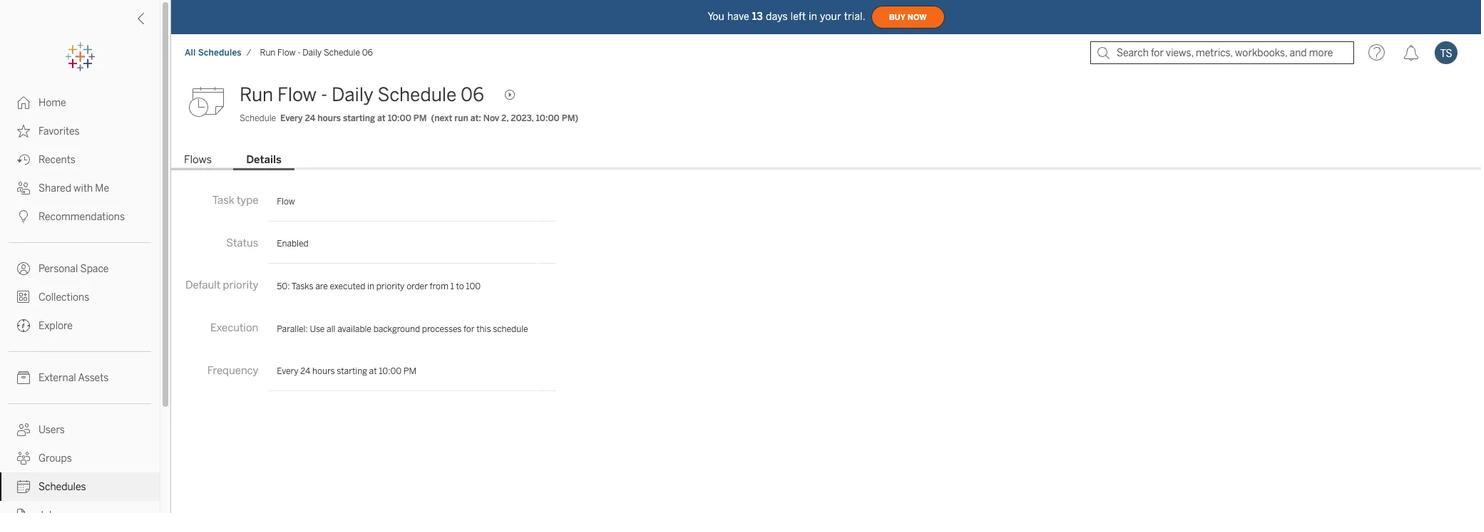 Task type: describe. For each thing, give the bounding box(es) containing it.
1 vertical spatial starting
[[337, 367, 367, 377]]

10:00 left (next
[[388, 113, 411, 123]]

assets
[[78, 372, 109, 384]]

parallel: use all available background processes for this schedule
[[277, 324, 528, 334]]

sub-spaces tab list
[[171, 152, 1481, 170]]

enabled
[[277, 239, 309, 249]]

task type
[[212, 194, 258, 207]]

with
[[74, 183, 93, 195]]

1 horizontal spatial at
[[377, 113, 386, 123]]

every 24 hours starting at 10:00 pm
[[277, 367, 416, 377]]

order
[[407, 282, 428, 292]]

frequency
[[207, 364, 258, 377]]

to
[[456, 282, 464, 292]]

home link
[[0, 88, 160, 117]]

status
[[226, 237, 258, 249]]

at:
[[470, 113, 481, 123]]

available
[[337, 324, 371, 334]]

schedules inside main navigation. press the up and down arrow keys to access links. element
[[39, 481, 86, 493]]

schedules link
[[0, 473, 160, 501]]

/
[[247, 48, 251, 58]]

0 horizontal spatial priority
[[223, 279, 258, 292]]

parallel:
[[277, 324, 308, 334]]

all
[[185, 48, 196, 58]]

buy now
[[889, 12, 927, 22]]

(next
[[431, 113, 452, 123]]

0 vertical spatial starting
[[343, 113, 375, 123]]

2 horizontal spatial schedule
[[378, 83, 457, 106]]

0 vertical spatial 24
[[305, 113, 315, 123]]

navigation panel element
[[0, 43, 160, 513]]

default priority
[[185, 279, 258, 292]]

10:00 left pm)
[[536, 113, 560, 123]]

shared
[[39, 183, 71, 195]]

2 vertical spatial flow
[[277, 197, 295, 207]]

buy
[[889, 12, 905, 22]]

shared with me link
[[0, 174, 160, 203]]

Search for views, metrics, workbooks, and more text field
[[1090, 41, 1354, 64]]

explore link
[[0, 312, 160, 340]]

2,
[[501, 113, 509, 123]]

1 vertical spatial every
[[277, 367, 298, 377]]

flows
[[184, 153, 212, 166]]

1 vertical spatial at
[[369, 367, 377, 377]]

1 vertical spatial 24
[[300, 367, 310, 377]]

13
[[752, 10, 763, 22]]

background
[[373, 324, 420, 334]]

users link
[[0, 416, 160, 444]]

execution
[[210, 322, 258, 334]]

all
[[327, 324, 335, 334]]

collections
[[39, 292, 89, 304]]

for
[[464, 324, 475, 334]]

collections link
[[0, 283, 160, 312]]

favorites link
[[0, 117, 160, 145]]

1 horizontal spatial priority
[[376, 282, 405, 292]]

now
[[908, 12, 927, 22]]

0 horizontal spatial daily
[[302, 48, 322, 58]]

0 vertical spatial -
[[297, 48, 301, 58]]

10:00 down background
[[379, 367, 402, 377]]

personal
[[39, 263, 78, 275]]

all schedules /
[[185, 48, 251, 58]]

recommendations link
[[0, 203, 160, 231]]

50:
[[277, 282, 290, 292]]

left
[[791, 10, 806, 22]]

external assets
[[39, 372, 109, 384]]

50: tasks are executed in priority order from 1 to 100
[[277, 282, 481, 292]]

me
[[95, 183, 109, 195]]

buy now button
[[871, 6, 945, 29]]

favorites
[[39, 126, 80, 138]]

default
[[185, 279, 220, 292]]

- inside main content
[[321, 83, 327, 106]]

0 horizontal spatial schedule
[[240, 113, 276, 123]]

external
[[39, 372, 76, 384]]

type
[[237, 194, 258, 207]]



Task type: vqa. For each thing, say whether or not it's contained in the screenshot.
Skip to Content link at top left
no



Task type: locate. For each thing, give the bounding box(es) containing it.
nov
[[483, 113, 499, 123]]

0 vertical spatial at
[[377, 113, 386, 123]]

0 horizontal spatial schedules
[[39, 481, 86, 493]]

0 vertical spatial daily
[[302, 48, 322, 58]]

run right /
[[260, 48, 276, 58]]

run inside main content
[[240, 83, 273, 106]]

you
[[708, 10, 724, 22]]

trial.
[[844, 10, 865, 22]]

run flow - daily schedule 06 right /
[[260, 48, 373, 58]]

groups
[[39, 453, 72, 465]]

at down available
[[369, 367, 377, 377]]

in
[[809, 10, 817, 22], [367, 282, 374, 292]]

run
[[260, 48, 276, 58], [240, 83, 273, 106]]

0 vertical spatial pm
[[413, 113, 427, 123]]

flow down "run flow - daily schedule 06" element
[[277, 83, 317, 106]]

priority right 'default'
[[223, 279, 258, 292]]

2023,
[[511, 113, 534, 123]]

1 vertical spatial 06
[[461, 83, 484, 106]]

0 horizontal spatial 06
[[362, 48, 373, 58]]

every
[[280, 113, 303, 123], [277, 367, 298, 377]]

0 vertical spatial schedules
[[198, 48, 242, 58]]

run flow - daily schedule 06 up schedule every 24 hours starting at 10:00 pm (next run at: nov 2, 2023, 10:00 pm)
[[240, 83, 484, 106]]

run flow - daily schedule 06 main content
[[171, 71, 1481, 513]]

pm)
[[562, 113, 578, 123]]

1 horizontal spatial 06
[[461, 83, 484, 106]]

06
[[362, 48, 373, 58], [461, 83, 484, 106]]

daily
[[302, 48, 322, 58], [332, 83, 373, 106]]

your
[[820, 10, 841, 22]]

0 horizontal spatial -
[[297, 48, 301, 58]]

1 vertical spatial run flow - daily schedule 06
[[240, 83, 484, 106]]

schedule
[[324, 48, 360, 58], [378, 83, 457, 106], [240, 113, 276, 123]]

in right left
[[809, 10, 817, 22]]

schedules down groups
[[39, 481, 86, 493]]

run flow - daily schedule 06
[[260, 48, 373, 58], [240, 83, 484, 106]]

2 vertical spatial schedule
[[240, 113, 276, 123]]

schedules
[[198, 48, 242, 58], [39, 481, 86, 493]]

all schedules link
[[184, 47, 242, 58]]

24 down "run flow - daily schedule 06" element
[[305, 113, 315, 123]]

- right /
[[297, 48, 301, 58]]

-
[[297, 48, 301, 58], [321, 83, 327, 106]]

schedule every 24 hours starting at 10:00 pm (next run at: nov 2, 2023, 10:00 pm)
[[240, 113, 578, 123]]

priority
[[223, 279, 258, 292], [376, 282, 405, 292]]

you have 13 days left in your trial.
[[708, 10, 865, 22]]

daily inside main content
[[332, 83, 373, 106]]

1 horizontal spatial in
[[809, 10, 817, 22]]

0 vertical spatial 06
[[362, 48, 373, 58]]

1 vertical spatial -
[[321, 83, 327, 106]]

- down "run flow - daily schedule 06" element
[[321, 83, 327, 106]]

run flow - daily schedule 06 inside main content
[[240, 83, 484, 106]]

details
[[246, 153, 282, 166]]

1 vertical spatial in
[[367, 282, 374, 292]]

have
[[727, 10, 749, 22]]

hours down use
[[312, 367, 335, 377]]

1 vertical spatial run
[[240, 83, 273, 106]]

0 horizontal spatial at
[[369, 367, 377, 377]]

1 vertical spatial flow
[[277, 83, 317, 106]]

every up details
[[280, 113, 303, 123]]

pm
[[413, 113, 427, 123], [403, 367, 416, 377]]

pm left (next
[[413, 113, 427, 123]]

shared with me
[[39, 183, 109, 195]]

schedule
[[493, 324, 528, 334]]

run down /
[[240, 83, 273, 106]]

run flow - daily schedule 06 element
[[256, 48, 377, 58]]

0 vertical spatial run
[[260, 48, 276, 58]]

1 horizontal spatial -
[[321, 83, 327, 106]]

daily right /
[[302, 48, 322, 58]]

1 vertical spatial hours
[[312, 367, 335, 377]]

0 vertical spatial hours
[[318, 113, 341, 123]]

space
[[80, 263, 109, 275]]

24
[[305, 113, 315, 123], [300, 367, 310, 377]]

at
[[377, 113, 386, 123], [369, 367, 377, 377]]

at left (next
[[377, 113, 386, 123]]

0 vertical spatial in
[[809, 10, 817, 22]]

0 horizontal spatial in
[[367, 282, 374, 292]]

in right executed
[[367, 282, 374, 292]]

10:00
[[388, 113, 411, 123], [536, 113, 560, 123], [379, 367, 402, 377]]

flow
[[277, 48, 296, 58], [277, 83, 317, 106], [277, 197, 295, 207]]

personal space
[[39, 263, 109, 275]]

in inside the "run flow - daily schedule 06" main content
[[367, 282, 374, 292]]

1
[[450, 282, 454, 292]]

home
[[39, 97, 66, 109]]

flow right /
[[277, 48, 296, 58]]

pm down parallel: use all available background processes for this schedule
[[403, 367, 416, 377]]

1 vertical spatial daily
[[332, 83, 373, 106]]

1 vertical spatial pm
[[403, 367, 416, 377]]

every down parallel:
[[277, 367, 298, 377]]

groups link
[[0, 444, 160, 473]]

are
[[315, 282, 328, 292]]

schedule image
[[188, 81, 231, 123]]

main navigation. press the up and down arrow keys to access links. element
[[0, 88, 160, 513]]

tasks
[[291, 282, 313, 292]]

hours
[[318, 113, 341, 123], [312, 367, 335, 377]]

from
[[430, 282, 448, 292]]

this
[[476, 324, 491, 334]]

1 vertical spatial schedules
[[39, 481, 86, 493]]

use
[[310, 324, 325, 334]]

24 down use
[[300, 367, 310, 377]]

run
[[454, 113, 468, 123]]

hours down "run flow - daily schedule 06" element
[[318, 113, 341, 123]]

0 vertical spatial schedule
[[324, 48, 360, 58]]

1 horizontal spatial schedule
[[324, 48, 360, 58]]

daily down "run flow - daily schedule 06" element
[[332, 83, 373, 106]]

recents link
[[0, 145, 160, 174]]

priority left order
[[376, 282, 405, 292]]

schedules left /
[[198, 48, 242, 58]]

1 horizontal spatial schedules
[[198, 48, 242, 58]]

personal space link
[[0, 255, 160, 283]]

06 inside the "run flow - daily schedule 06" main content
[[461, 83, 484, 106]]

recommendations
[[39, 211, 125, 223]]

1 horizontal spatial daily
[[332, 83, 373, 106]]

processes
[[422, 324, 462, 334]]

recents
[[39, 154, 75, 166]]

task
[[212, 194, 234, 207]]

explore
[[39, 320, 73, 332]]

days
[[766, 10, 788, 22]]

0 vertical spatial run flow - daily schedule 06
[[260, 48, 373, 58]]

users
[[39, 424, 65, 436]]

100
[[466, 282, 481, 292]]

1 vertical spatial schedule
[[378, 83, 457, 106]]

0 vertical spatial every
[[280, 113, 303, 123]]

starting
[[343, 113, 375, 123], [337, 367, 367, 377]]

0 vertical spatial flow
[[277, 48, 296, 58]]

external assets link
[[0, 364, 160, 392]]

executed
[[330, 282, 365, 292]]

flow right type
[[277, 197, 295, 207]]



